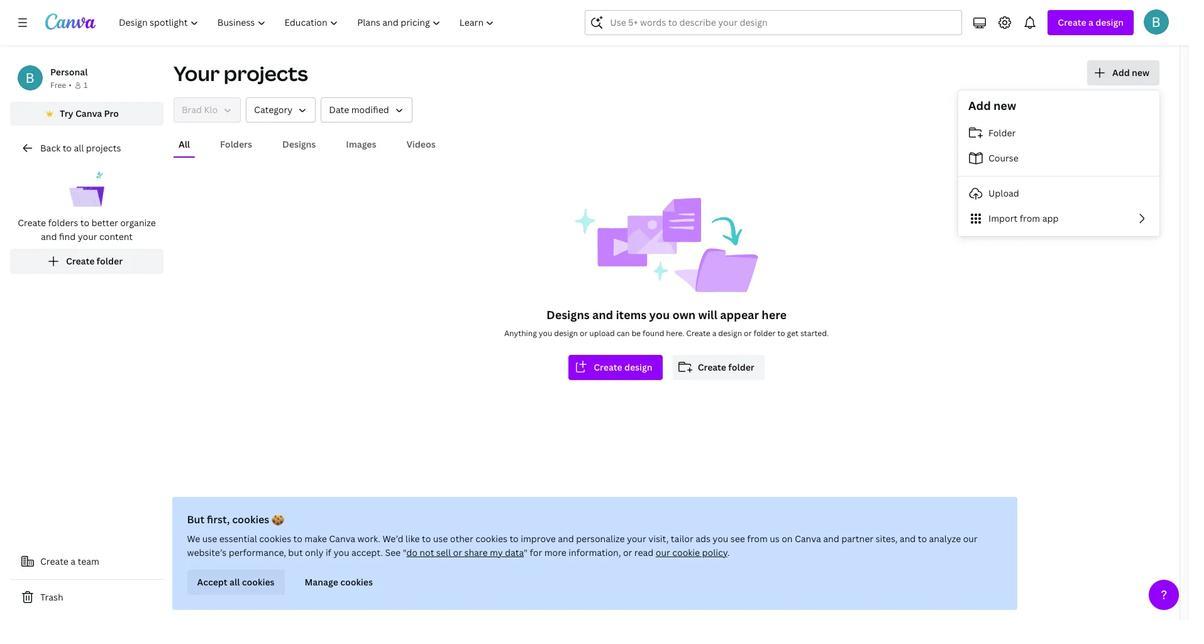 Task type: vqa. For each thing, say whether or not it's contained in the screenshot.
In
no



Task type: describe. For each thing, give the bounding box(es) containing it.
share
[[464, 547, 488, 559]]

website's
[[187, 547, 227, 559]]

upload
[[989, 187, 1019, 199]]

our inside we use essential cookies to make canva work. we'd like to use other cookies to improve and personalize your visit, tailor ads you see from us on canva and partner sites, and to analyze our website's performance, but only if you accept. see "
[[963, 533, 978, 545]]

course
[[989, 152, 1019, 164]]

Owner button
[[174, 97, 241, 123]]

your projects
[[174, 60, 308, 87]]

and inside designs and items you own will appear here anything you design or upload can be found here. create a design or folder to get started.
[[592, 308, 613, 323]]

here
[[762, 308, 787, 323]]

your inside create folders to better organize and find your content
[[78, 231, 97, 243]]

manage cookies
[[305, 577, 373, 589]]

work.
[[358, 533, 380, 545]]

personal
[[50, 66, 88, 78]]

accept
[[197, 577, 227, 589]]

can
[[617, 328, 630, 339]]

import from app button
[[958, 206, 1160, 231]]

or down appear
[[744, 328, 752, 339]]

add new button
[[1087, 60, 1160, 86]]

brad klo image
[[1144, 9, 1169, 35]]

better
[[91, 217, 118, 229]]

find
[[59, 231, 76, 243]]

create a team
[[40, 556, 99, 568]]

upload button
[[958, 181, 1160, 206]]

do not sell or share my data link
[[406, 547, 524, 559]]

1
[[84, 80, 88, 91]]

but first, cookies 🍪
[[187, 513, 284, 527]]

cookies up my
[[476, 533, 508, 545]]

try canva pro
[[60, 108, 119, 119]]

or right sell
[[453, 547, 462, 559]]

started.
[[800, 328, 829, 339]]

do
[[406, 547, 418, 559]]

folder
[[989, 127, 1016, 139]]

0 vertical spatial all
[[74, 142, 84, 154]]

and inside create folders to better organize and find your content
[[41, 231, 57, 243]]

own
[[673, 308, 696, 323]]

folders
[[48, 217, 78, 229]]

try
[[60, 108, 73, 119]]

here.
[[666, 328, 684, 339]]

essential
[[219, 533, 257, 545]]

data
[[505, 547, 524, 559]]

policy
[[702, 547, 727, 559]]

top level navigation element
[[111, 10, 505, 35]]

0 vertical spatial projects
[[224, 60, 308, 87]]

trash
[[40, 592, 63, 604]]

back
[[40, 142, 61, 154]]

your
[[174, 60, 220, 87]]

accept all cookies button
[[187, 570, 285, 596]]

designs button
[[277, 133, 321, 157]]

try canva pro button
[[10, 102, 164, 126]]

visit,
[[648, 533, 669, 545]]

content
[[99, 231, 133, 243]]

create inside button
[[40, 556, 68, 568]]

folders button
[[215, 133, 257, 157]]

1 vertical spatial projects
[[86, 142, 121, 154]]

ads
[[696, 533, 711, 545]]

items
[[616, 308, 647, 323]]

cookies inside the "manage cookies" button
[[340, 577, 373, 589]]

folders
[[220, 138, 252, 150]]

1 vertical spatial add
[[968, 98, 991, 113]]

add inside dropdown button
[[1112, 67, 1130, 79]]

us
[[770, 533, 780, 545]]

on
[[782, 533, 793, 545]]

import
[[989, 213, 1018, 225]]

manage cookies button
[[295, 570, 383, 596]]

designs for designs
[[282, 138, 316, 150]]

category
[[254, 104, 293, 116]]

other
[[450, 533, 473, 545]]

manage
[[305, 577, 338, 589]]

appear
[[720, 308, 759, 323]]

back to all projects
[[40, 142, 121, 154]]

add new inside add new dropdown button
[[1112, 67, 1150, 79]]

accept.
[[351, 547, 383, 559]]

Date modified button
[[321, 97, 412, 123]]

videos button
[[402, 133, 441, 157]]

Category button
[[246, 97, 316, 123]]

to left analyze at the right of the page
[[918, 533, 927, 545]]

see
[[731, 533, 745, 545]]

app
[[1042, 213, 1059, 225]]

🍪
[[272, 513, 284, 527]]

you right if
[[334, 547, 349, 559]]

for
[[530, 547, 542, 559]]

course button
[[958, 146, 1160, 171]]

do not sell or share my data " for more information, or read our cookie policy .
[[406, 547, 730, 559]]

designs and items you own will appear here anything you design or upload can be found here. create a design or folder to get started.
[[504, 308, 829, 339]]

from inside import from app button
[[1020, 213, 1040, 225]]

create a team button
[[10, 550, 164, 575]]

•
[[69, 80, 72, 91]]

not
[[420, 547, 434, 559]]

2 horizontal spatial canva
[[795, 533, 821, 545]]

but
[[187, 513, 205, 527]]

back to all projects link
[[10, 136, 164, 161]]

to up data
[[510, 533, 519, 545]]

sell
[[436, 547, 451, 559]]

1 horizontal spatial canva
[[329, 533, 355, 545]]

create folder for topmost create folder button
[[66, 255, 123, 267]]

design left upload
[[554, 328, 578, 339]]

create a design
[[1058, 16, 1124, 28]]

first,
[[207, 513, 230, 527]]



Task type: locate. For each thing, give the bounding box(es) containing it.
folder for the bottommost create folder button
[[728, 362, 754, 374]]

create folder down appear
[[698, 362, 754, 374]]

designs inside button
[[282, 138, 316, 150]]

0 vertical spatial a
[[1089, 16, 1094, 28]]

1 vertical spatial add new
[[968, 98, 1016, 113]]

1 vertical spatial all
[[230, 577, 240, 589]]

0 horizontal spatial from
[[747, 533, 768, 545]]

create folders to better organize and find your content
[[18, 217, 156, 243]]

a
[[1089, 16, 1094, 28], [712, 328, 716, 339], [71, 556, 76, 568]]

we use essential cookies to make canva work. we'd like to use other cookies to improve and personalize your visit, tailor ads you see from us on canva and partner sites, and to analyze our website's performance, but only if you accept. see "
[[187, 533, 978, 559]]

0 horizontal spatial canva
[[75, 108, 102, 119]]

and left find
[[41, 231, 57, 243]]

0 horizontal spatial all
[[74, 142, 84, 154]]

images button
[[341, 133, 381, 157]]

designs
[[282, 138, 316, 150], [546, 308, 590, 323]]

you
[[649, 308, 670, 323], [539, 328, 552, 339], [713, 533, 728, 545], [334, 547, 349, 559]]

canva right on
[[795, 533, 821, 545]]

create design button
[[569, 355, 663, 380]]

we'd
[[383, 533, 403, 545]]

a for design
[[1089, 16, 1094, 28]]

1 horizontal spatial all
[[230, 577, 240, 589]]

designs up upload
[[546, 308, 590, 323]]

free •
[[50, 80, 72, 91]]

0 vertical spatial designs
[[282, 138, 316, 150]]

1 vertical spatial folder
[[754, 328, 776, 339]]

to right back
[[63, 142, 72, 154]]

from
[[1020, 213, 1040, 225], [747, 533, 768, 545]]

or left read
[[623, 547, 632, 559]]

1 horizontal spatial new
[[1132, 67, 1150, 79]]

only
[[305, 547, 324, 559]]

canva
[[75, 108, 102, 119], [329, 533, 355, 545], [795, 533, 821, 545]]

you right anything
[[539, 328, 552, 339]]

projects
[[224, 60, 308, 87], [86, 142, 121, 154]]

from inside we use essential cookies to make canva work. we'd like to use other cookies to improve and personalize your visit, tailor ads you see from us on canva and partner sites, and to analyze our website's performance, but only if you accept. see "
[[747, 533, 768, 545]]

and right sites,
[[900, 533, 916, 545]]

pro
[[104, 108, 119, 119]]

personalize
[[576, 533, 625, 545]]

a inside button
[[71, 556, 76, 568]]

1 horizontal spatial create folder button
[[673, 355, 765, 380]]

modified
[[351, 104, 389, 116]]

or left upload
[[580, 328, 588, 339]]

1 vertical spatial a
[[712, 328, 716, 339]]

" left the for
[[524, 547, 528, 559]]

create inside create folders to better organize and find your content
[[18, 217, 46, 229]]

0 vertical spatial add
[[1112, 67, 1130, 79]]

canva up if
[[329, 533, 355, 545]]

and left partner
[[823, 533, 839, 545]]

canva right try
[[75, 108, 102, 119]]

from left app
[[1020, 213, 1040, 225]]

0 vertical spatial your
[[78, 231, 97, 243]]

0 horizontal spatial use
[[202, 533, 217, 545]]

1 vertical spatial designs
[[546, 308, 590, 323]]

to inside designs and items you own will appear here anything you design or upload can be found here. create a design or folder to get started.
[[778, 328, 785, 339]]

0 vertical spatial folder
[[97, 255, 123, 267]]

designs inside designs and items you own will appear here anything you design or upload can be found here. create a design or folder to get started.
[[546, 308, 590, 323]]

1 horizontal spatial your
[[627, 533, 646, 545]]

cookies down accept.
[[340, 577, 373, 589]]

all right back
[[74, 142, 84, 154]]

0 horizontal spatial designs
[[282, 138, 316, 150]]

1 horizontal spatial add new
[[1112, 67, 1150, 79]]

0 vertical spatial our
[[963, 533, 978, 545]]

and up do not sell or share my data " for more information, or read our cookie policy .
[[558, 533, 574, 545]]

create folder down create folders to better organize and find your content
[[66, 255, 123, 267]]

create folder
[[66, 255, 123, 267], [698, 362, 754, 374]]

analyze
[[929, 533, 961, 545]]

read
[[634, 547, 654, 559]]

add up folder
[[968, 98, 991, 113]]

our right analyze at the right of the page
[[963, 533, 978, 545]]

use up sell
[[433, 533, 448, 545]]

folder down appear
[[728, 362, 754, 374]]

create folder button
[[10, 249, 164, 274], [673, 355, 765, 380]]

performance,
[[229, 547, 286, 559]]

1 horizontal spatial create folder
[[698, 362, 754, 374]]

1 vertical spatial our
[[656, 547, 670, 559]]

to up but
[[293, 533, 302, 545]]

1 vertical spatial create folder button
[[673, 355, 765, 380]]

0 vertical spatial new
[[1132, 67, 1150, 79]]

cookies up essential
[[232, 513, 269, 527]]

folder
[[97, 255, 123, 267], [754, 328, 776, 339], [728, 362, 754, 374]]

create inside designs and items you own will appear here anything you design or upload can be found here. create a design or folder to get started.
[[686, 328, 710, 339]]

improve
[[521, 533, 556, 545]]

all right accept
[[230, 577, 240, 589]]

create a design button
[[1048, 10, 1134, 35]]

import from app
[[989, 213, 1059, 225]]

1 horizontal spatial "
[[524, 547, 528, 559]]

designs down category "button"
[[282, 138, 316, 150]]

videos
[[407, 138, 436, 150]]

you up policy
[[713, 533, 728, 545]]

free
[[50, 80, 66, 91]]

projects down pro
[[86, 142, 121, 154]]

0 horizontal spatial create folder button
[[10, 249, 164, 274]]

0 horizontal spatial your
[[78, 231, 97, 243]]

" inside we use essential cookies to make canva work. we'd like to use other cookies to improve and personalize your visit, tailor ads you see from us on canva and partner sites, and to analyze our website's performance, but only if you accept. see "
[[403, 547, 406, 559]]

folder inside designs and items you own will appear here anything you design or upload can be found here. create a design or folder to get started.
[[754, 328, 776, 339]]

your inside we use essential cookies to make canva work. we'd like to use other cookies to improve and personalize your visit, tailor ads you see from us on canva and partner sites, and to analyze our website's performance, but only if you accept. see "
[[627, 533, 646, 545]]

new down brad klo "icon"
[[1132, 67, 1150, 79]]

0 horizontal spatial a
[[71, 556, 76, 568]]

from left 'us'
[[747, 533, 768, 545]]

canva inside button
[[75, 108, 102, 119]]

2 horizontal spatial a
[[1089, 16, 1094, 28]]

date
[[329, 104, 349, 116]]

0 horizontal spatial create folder
[[66, 255, 123, 267]]

folder for topmost create folder button
[[97, 255, 123, 267]]

to left get
[[778, 328, 785, 339]]

a inside dropdown button
[[1089, 16, 1094, 28]]

add down the create a design dropdown button
[[1112, 67, 1130, 79]]

see
[[385, 547, 401, 559]]

create design
[[594, 362, 653, 374]]

to right "like"
[[422, 533, 431, 545]]

if
[[326, 547, 331, 559]]

all button
[[174, 133, 195, 157]]

create folder button down find
[[10, 249, 164, 274]]

1 horizontal spatial from
[[1020, 213, 1040, 225]]

add new up folder
[[968, 98, 1016, 113]]

1 vertical spatial create folder
[[698, 362, 754, 374]]

cookies
[[232, 513, 269, 527], [259, 533, 291, 545], [476, 533, 508, 545], [242, 577, 275, 589], [340, 577, 373, 589]]

design inside button
[[624, 362, 653, 374]]

and up upload
[[592, 308, 613, 323]]

1 horizontal spatial add
[[1112, 67, 1130, 79]]

to
[[63, 142, 72, 154], [80, 217, 89, 229], [778, 328, 785, 339], [293, 533, 302, 545], [422, 533, 431, 545], [510, 533, 519, 545], [918, 533, 927, 545]]

all
[[179, 138, 190, 150]]

0 horizontal spatial new
[[994, 98, 1016, 113]]

our cookie policy link
[[656, 547, 727, 559]]

all inside button
[[230, 577, 240, 589]]

to left "better"
[[80, 217, 89, 229]]

.
[[727, 547, 730, 559]]

None search field
[[585, 10, 962, 35]]

make
[[305, 533, 327, 545]]

brad
[[182, 104, 202, 116]]

brad klo
[[182, 104, 218, 116]]

menu containing folder
[[958, 121, 1160, 231]]

a left team on the bottom left
[[71, 556, 76, 568]]

1 " from the left
[[403, 547, 406, 559]]

1 horizontal spatial a
[[712, 328, 716, 339]]

your up read
[[627, 533, 646, 545]]

0 horizontal spatial projects
[[86, 142, 121, 154]]

a inside designs and items you own will appear here anything you design or upload can be found here. create a design or folder to get started.
[[712, 328, 716, 339]]

but
[[288, 547, 303, 559]]

create
[[1058, 16, 1087, 28], [18, 217, 46, 229], [66, 255, 95, 267], [686, 328, 710, 339], [594, 362, 622, 374], [698, 362, 726, 374], [40, 556, 68, 568]]

0 vertical spatial from
[[1020, 213, 1040, 225]]

new up folder
[[994, 98, 1016, 113]]

design down be at the bottom right
[[624, 362, 653, 374]]

use up website's
[[202, 533, 217, 545]]

1 horizontal spatial use
[[433, 533, 448, 545]]

be
[[632, 328, 641, 339]]

folder down content in the top left of the page
[[97, 255, 123, 267]]

cookies inside accept all cookies button
[[242, 577, 275, 589]]

create folder for the bottommost create folder button
[[698, 362, 754, 374]]

folder button
[[958, 121, 1160, 146]]

cookies down '🍪' on the bottom left of the page
[[259, 533, 291, 545]]

1 use from the left
[[202, 533, 217, 545]]

1 horizontal spatial designs
[[546, 308, 590, 323]]

new
[[1132, 67, 1150, 79], [994, 98, 1016, 113]]

projects up the category
[[224, 60, 308, 87]]

2 vertical spatial folder
[[728, 362, 754, 374]]

use
[[202, 533, 217, 545], [433, 533, 448, 545]]

cookie
[[672, 547, 700, 559]]

0 vertical spatial create folder
[[66, 255, 123, 267]]

2 vertical spatial a
[[71, 556, 76, 568]]

0 horizontal spatial our
[[656, 547, 670, 559]]

design inside dropdown button
[[1096, 16, 1124, 28]]

create inside dropdown button
[[1058, 16, 1087, 28]]

new inside dropdown button
[[1132, 67, 1150, 79]]

0 horizontal spatial add new
[[968, 98, 1016, 113]]

a down will on the right of page
[[712, 328, 716, 339]]

our down visit,
[[656, 547, 670, 559]]

0 horizontal spatial "
[[403, 547, 406, 559]]

tailor
[[671, 533, 693, 545]]

folder down here
[[754, 328, 776, 339]]

will
[[698, 308, 718, 323]]

Search search field
[[610, 11, 937, 35]]

0 horizontal spatial add
[[968, 98, 991, 113]]

create folder button down will on the right of page
[[673, 355, 765, 380]]

found
[[643, 328, 664, 339]]

your right find
[[78, 231, 97, 243]]

1 horizontal spatial our
[[963, 533, 978, 545]]

0 vertical spatial create folder button
[[10, 249, 164, 274]]

menu
[[958, 121, 1160, 231]]

my
[[490, 547, 503, 559]]

partner
[[842, 533, 874, 545]]

cookies down 'performance,'
[[242, 577, 275, 589]]

a for team
[[71, 556, 76, 568]]

add new
[[1112, 67, 1150, 79], [968, 98, 1016, 113]]

design down appear
[[718, 328, 742, 339]]

add new down brad klo "icon"
[[1112, 67, 1150, 79]]

0 vertical spatial add new
[[1112, 67, 1150, 79]]

1 vertical spatial new
[[994, 98, 1016, 113]]

your
[[78, 231, 97, 243], [627, 533, 646, 545]]

1 vertical spatial from
[[747, 533, 768, 545]]

like
[[406, 533, 420, 545]]

you up "found" on the right of page
[[649, 308, 670, 323]]

and
[[41, 231, 57, 243], [592, 308, 613, 323], [558, 533, 574, 545], [823, 533, 839, 545], [900, 533, 916, 545]]

but first, cookies 🍪 dialog
[[172, 497, 1017, 611]]

design left brad klo "icon"
[[1096, 16, 1124, 28]]

1 horizontal spatial projects
[[224, 60, 308, 87]]

2 use from the left
[[433, 533, 448, 545]]

we
[[187, 533, 200, 545]]

sites,
[[876, 533, 898, 545]]

" right 'see'
[[403, 547, 406, 559]]

a up add new dropdown button
[[1089, 16, 1094, 28]]

designs for designs and items you own will appear here anything you design or upload can be found here. create a design or folder to get started.
[[546, 308, 590, 323]]

anything
[[504, 328, 537, 339]]

date modified
[[329, 104, 389, 116]]

2 " from the left
[[524, 547, 528, 559]]

organize
[[120, 217, 156, 229]]

1 vertical spatial your
[[627, 533, 646, 545]]

to inside create folders to better organize and find your content
[[80, 217, 89, 229]]



